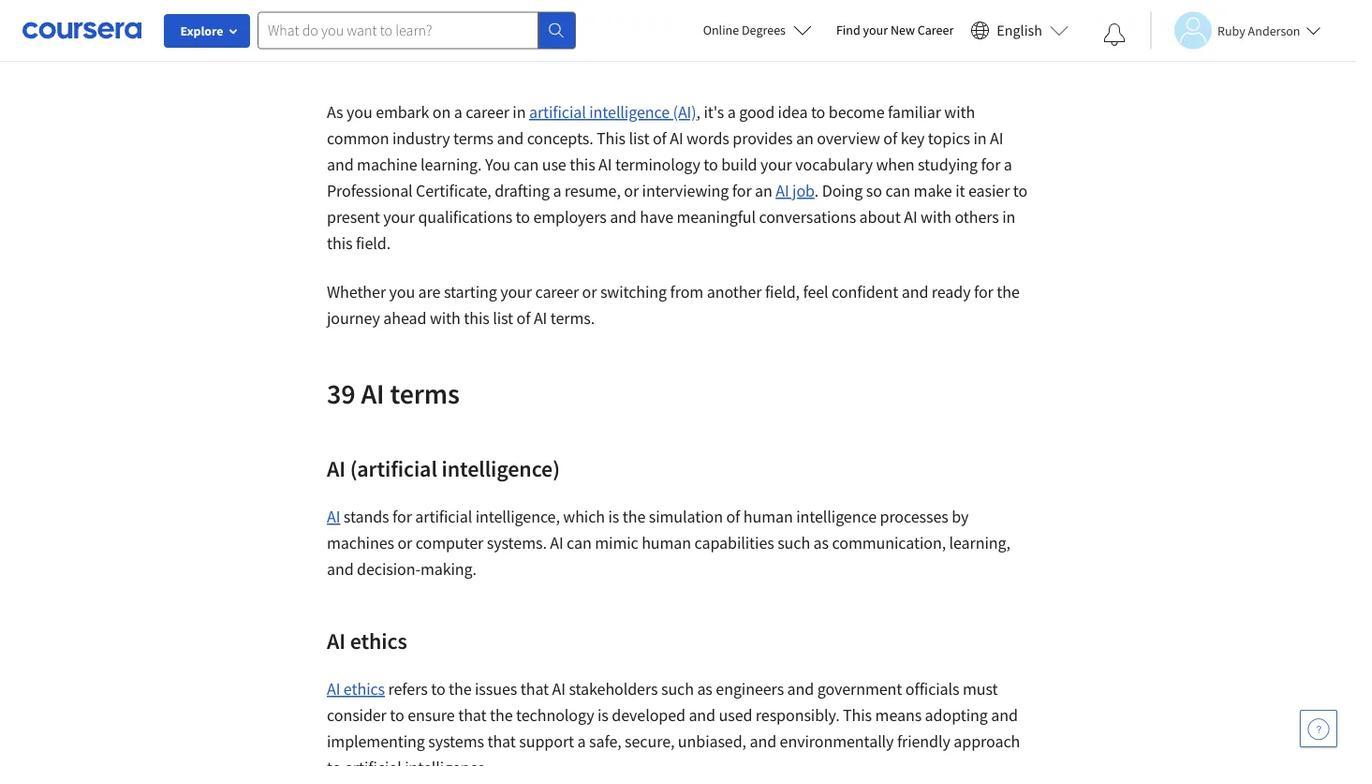 Task type: vqa. For each thing, say whether or not it's contained in the screenshot.
left THE HUMAN
yes



Task type: locate. For each thing, give the bounding box(es) containing it.
2 vertical spatial artificial
[[345, 757, 401, 766]]

career up terms. at the left top
[[535, 281, 579, 302]]

or up terms. at the left top
[[582, 281, 597, 302]]

1 horizontal spatial as
[[813, 532, 829, 553]]

mimic
[[595, 532, 638, 553]]

1 horizontal spatial career
[[535, 281, 579, 302]]

1 vertical spatial that
[[458, 705, 487, 726]]

1 ai ethics from the top
[[327, 627, 407, 655]]

0 vertical spatial such
[[777, 532, 810, 553]]

and up approach
[[991, 705, 1018, 726]]

human down 'simulation'
[[642, 532, 691, 553]]

such inside stands for artificial intelligence, which is the simulation of human intelligence processes by machines or computer systems. ai can mimic human capabilities such as communication, learning, and decision-making.
[[777, 532, 810, 553]]

0 horizontal spatial list
[[493, 308, 513, 329]]

with inside , it's a good idea to become familiar with common industry terms and concepts. this list of ai words provides an overview of key topics in ai and machine learning. you can use this ai terminology to build your vocabulary when studying for a professional certificate, drafting a resume, or interviewing for an
[[944, 102, 975, 123]]

list up terminology on the top
[[629, 128, 649, 149]]

1 vertical spatial this
[[327, 233, 353, 254]]

a left safe,
[[577, 731, 586, 752]]

field.
[[356, 233, 391, 254]]

0 horizontal spatial that
[[458, 705, 487, 726]]

career
[[466, 102, 509, 123], [535, 281, 579, 302]]

that up systems
[[458, 705, 487, 726]]

0 horizontal spatial this
[[597, 128, 626, 149]]

or up decision-
[[397, 532, 412, 553]]

an left ai job link
[[755, 180, 772, 201]]

of inside stands for artificial intelligence, which is the simulation of human intelligence processes by machines or computer systems. ai can mimic human capabilities such as communication, learning, and decision-making.
[[726, 506, 740, 527]]

vocabulary
[[795, 154, 873, 175]]

as left communication,
[[813, 532, 829, 553]]

1 vertical spatial you
[[389, 281, 415, 302]]

and up the responsibly.
[[787, 678, 814, 700]]

as
[[813, 532, 829, 553], [697, 678, 712, 700]]

coursera image
[[22, 15, 141, 45]]

about
[[859, 206, 901, 228]]

2 horizontal spatial this
[[570, 154, 595, 175]]

your right find
[[863, 22, 888, 38]]

machine
[[357, 154, 417, 175]]

1 horizontal spatial human
[[743, 506, 793, 527]]

in right topics
[[973, 128, 987, 149]]

this down artificial intelligence (ai) link
[[597, 128, 626, 149]]

can right so
[[885, 180, 910, 201]]

0 vertical spatial ethics
[[350, 627, 407, 655]]

can
[[514, 154, 539, 175], [885, 180, 910, 201], [567, 532, 592, 553]]

technology
[[516, 705, 594, 726]]

confident
[[832, 281, 898, 302]]

this down present
[[327, 233, 353, 254]]

concepts.
[[527, 128, 593, 149]]

2 vertical spatial can
[[567, 532, 592, 553]]

1 vertical spatial terms
[[390, 376, 460, 411]]

terms up learning.
[[453, 128, 494, 149]]

0 vertical spatial list
[[629, 128, 649, 149]]

What do you want to learn? text field
[[258, 12, 538, 49]]

approach
[[954, 731, 1020, 752]]

2 vertical spatial or
[[397, 532, 412, 553]]

with down are
[[430, 308, 461, 329]]

a up easier
[[1004, 154, 1012, 175]]

of left terms. at the left top
[[517, 308, 530, 329]]

and down the as you embark on a career in artificial intelligence (ai)
[[497, 128, 524, 149]]

1 vertical spatial or
[[582, 281, 597, 302]]

from
[[670, 281, 703, 302]]

make
[[914, 180, 952, 201]]

of inside whether you are starting your career or switching from another field, feel confident and ready for the journey ahead with this list of ai terms.
[[517, 308, 530, 329]]

or down terminology on the top
[[624, 180, 639, 201]]

in right on
[[513, 102, 526, 123]]

2 horizontal spatial can
[[885, 180, 910, 201]]

for up easier
[[981, 154, 1000, 175]]

are
[[418, 281, 441, 302]]

0 horizontal spatial such
[[661, 678, 694, 700]]

this down 'starting' on the top of the page
[[464, 308, 489, 329]]

1 vertical spatial is
[[597, 705, 608, 726]]

the down issues on the bottom
[[490, 705, 513, 726]]

0 horizontal spatial in
[[513, 102, 526, 123]]

you up ahead
[[389, 281, 415, 302]]

1 vertical spatial list
[[493, 308, 513, 329]]

can up drafting
[[514, 154, 539, 175]]

0 horizontal spatial artificial
[[345, 757, 401, 766]]

intelligence inside stands for artificial intelligence, which is the simulation of human intelligence processes by machines or computer systems. ai can mimic human capabilities such as communication, learning, and decision-making.
[[796, 506, 877, 527]]

0 horizontal spatial career
[[466, 102, 509, 123]]

human
[[743, 506, 793, 527], [642, 532, 691, 553]]

use
[[542, 154, 566, 175]]

you for whether
[[389, 281, 415, 302]]

1 vertical spatial in
[[973, 128, 987, 149]]

0 vertical spatial an
[[796, 128, 814, 149]]

1 horizontal spatial can
[[567, 532, 592, 553]]

or inside , it's a good idea to become familiar with common industry terms and concepts. this list of ai words provides an overview of key topics in ai and machine learning. you can use this ai terminology to build your vocabulary when studying for a professional certificate, drafting a resume, or interviewing for an
[[624, 180, 639, 201]]

2 vertical spatial this
[[464, 308, 489, 329]]

your right 'starting' on the top of the page
[[500, 281, 532, 302]]

you right as at the left top of page
[[347, 102, 372, 123]]

is up mimic
[[608, 506, 619, 527]]

as inside stands for artificial intelligence, which is the simulation of human intelligence processes by machines or computer systems. ai can mimic human capabilities such as communication, learning, and decision-making.
[[813, 532, 829, 553]]

0 horizontal spatial this
[[327, 233, 353, 254]]

ai ethics up consider
[[327, 678, 385, 700]]

ai up resume,
[[598, 154, 612, 175]]

career for a
[[466, 102, 509, 123]]

conversations
[[759, 206, 856, 228]]

simulation
[[649, 506, 723, 527]]

1 horizontal spatial such
[[777, 532, 810, 553]]

1 vertical spatial ethics
[[344, 678, 385, 700]]

1 vertical spatial can
[[885, 180, 910, 201]]

is up safe,
[[597, 705, 608, 726]]

an
[[796, 128, 814, 149], [755, 180, 772, 201]]

0 vertical spatial is
[[608, 506, 619, 527]]

such inside refers to the issues that ai stakeholders such as engineers and government officials must consider to ensure that the technology is developed and used responsibly. this means adopting and implementing systems that support a safe, secure, unbiased, and environmentally friendly approach to artificial intelligence.
[[661, 678, 694, 700]]

ethics up 'ai ethics' link
[[350, 627, 407, 655]]

[featured image] a person with glasses uses an ai chatbot on their laptop while working from their home office. image
[[327, 0, 1029, 54]]

0 vertical spatial or
[[624, 180, 639, 201]]

resume,
[[565, 180, 621, 201]]

2 vertical spatial with
[[430, 308, 461, 329]]

idea
[[778, 102, 808, 123]]

2 horizontal spatial artificial
[[529, 102, 586, 123]]

1 horizontal spatial artificial
[[415, 506, 472, 527]]

terms up ai (artificial intelligence)
[[390, 376, 460, 411]]

a
[[454, 102, 462, 123], [727, 102, 736, 123], [1004, 154, 1012, 175], [553, 180, 561, 201], [577, 731, 586, 752]]

1 horizontal spatial this
[[464, 308, 489, 329]]

0 vertical spatial human
[[743, 506, 793, 527]]

39
[[327, 376, 355, 411]]

that
[[520, 678, 549, 700], [458, 705, 487, 726], [487, 731, 516, 752]]

0 horizontal spatial intelligence
[[589, 102, 670, 123]]

0 vertical spatial in
[[513, 102, 526, 123]]

of
[[653, 128, 667, 149], [883, 128, 897, 149], [517, 308, 530, 329], [726, 506, 740, 527]]

build
[[721, 154, 757, 175]]

topics
[[928, 128, 970, 149]]

0 horizontal spatial you
[[347, 102, 372, 123]]

explore
[[180, 22, 223, 39]]

to up ensure
[[431, 678, 445, 700]]

with up topics
[[944, 102, 975, 123]]

find your new career
[[836, 22, 954, 38]]

0 vertical spatial as
[[813, 532, 829, 553]]

1 vertical spatial artificial
[[415, 506, 472, 527]]

that left support
[[487, 731, 516, 752]]

ai right "about"
[[904, 206, 917, 228]]

with for whether you are starting your career or switching from another field, feel confident and ready for the journey ahead with this list of ai terms.
[[430, 308, 461, 329]]

1 vertical spatial ai ethics
[[327, 678, 385, 700]]

your down provides
[[760, 154, 792, 175]]

your
[[863, 22, 888, 38], [760, 154, 792, 175], [383, 206, 415, 228], [500, 281, 532, 302]]

with inside the . doing so can make it easier to present your qualifications to employers and have meaningful conversations about ai with others in this field.
[[921, 206, 951, 228]]

you inside whether you are starting your career or switching from another field, feel confident and ready for the journey ahead with this list of ai terms.
[[389, 281, 415, 302]]

this up resume,
[[570, 154, 595, 175]]

1 vertical spatial with
[[921, 206, 951, 228]]

your inside find your new career link
[[863, 22, 888, 38]]

a down use
[[553, 180, 561, 201]]

intelligence
[[589, 102, 670, 123], [796, 506, 877, 527]]

this
[[570, 154, 595, 175], [327, 233, 353, 254], [464, 308, 489, 329]]

1 horizontal spatial in
[[973, 128, 987, 149]]

0 horizontal spatial as
[[697, 678, 712, 700]]

online degrees button
[[688, 9, 827, 51]]

as
[[327, 102, 343, 123]]

1 horizontal spatial intelligence
[[796, 506, 877, 527]]

0 horizontal spatial can
[[514, 154, 539, 175]]

can down which
[[567, 532, 592, 553]]

career right on
[[466, 102, 509, 123]]

systems.
[[487, 532, 547, 553]]

for right stands
[[392, 506, 412, 527]]

1 horizontal spatial list
[[629, 128, 649, 149]]

0 vertical spatial career
[[466, 102, 509, 123]]

and down "machines"
[[327, 559, 354, 580]]

for inside stands for artificial intelligence, which is the simulation of human intelligence processes by machines or computer systems. ai can mimic human capabilities such as communication, learning, and decision-making.
[[392, 506, 412, 527]]

0 vertical spatial this
[[597, 128, 626, 149]]

artificial down implementing
[[345, 757, 401, 766]]

artificial up the computer
[[415, 506, 472, 527]]

1 horizontal spatial you
[[389, 281, 415, 302]]

artificial inside stands for artificial intelligence, which is the simulation of human intelligence processes by machines or computer systems. ai can mimic human capabilities such as communication, learning, and decision-making.
[[415, 506, 472, 527]]

1 vertical spatial intelligence
[[796, 506, 877, 527]]

ai down which
[[550, 532, 563, 553]]

such right capabilities
[[777, 532, 810, 553]]

the inside stands for artificial intelligence, which is the simulation of human intelligence processes by machines or computer systems. ai can mimic human capabilities such as communication, learning, and decision-making.
[[623, 506, 645, 527]]

list down 'starting' on the top of the page
[[493, 308, 513, 329]]

ethics up consider
[[344, 678, 385, 700]]

ai ethics up 'ai ethics' link
[[327, 627, 407, 655]]

field,
[[765, 281, 800, 302]]

2 vertical spatial that
[[487, 731, 516, 752]]

2 ai ethics from the top
[[327, 678, 385, 700]]

and left the ready
[[902, 281, 928, 302]]

ai up technology
[[552, 678, 566, 700]]

journey
[[327, 308, 380, 329]]

such up developed
[[661, 678, 694, 700]]

None search field
[[258, 12, 576, 49]]

career inside whether you are starting your career or switching from another field, feel confident and ready for the journey ahead with this list of ai terms.
[[535, 281, 579, 302]]

your up field.
[[383, 206, 415, 228]]

1 vertical spatial human
[[642, 532, 691, 553]]

as left "engineers"
[[697, 678, 712, 700]]

for right the ready
[[974, 281, 993, 302]]

2 horizontal spatial or
[[624, 180, 639, 201]]

feel
[[803, 281, 828, 302]]

. doing so can make it easier to present your qualifications to employers and have meaningful conversations about ai with others in this field.
[[327, 180, 1027, 254]]

0 vertical spatial this
[[570, 154, 595, 175]]

0 horizontal spatial human
[[642, 532, 691, 553]]

the right the ready
[[997, 281, 1020, 302]]

a right on
[[454, 102, 462, 123]]

can inside stands for artificial intelligence, which is the simulation of human intelligence processes by machines or computer systems. ai can mimic human capabilities such as communication, learning, and decision-making.
[[567, 532, 592, 553]]

in inside the . doing so can make it easier to present your qualifications to employers and have meaningful conversations about ai with others in this field.
[[1002, 206, 1015, 228]]

intelligence)
[[442, 454, 560, 482]]

1 horizontal spatial an
[[796, 128, 814, 149]]

learning,
[[949, 532, 1010, 553]]

machines
[[327, 532, 394, 553]]

list inside , it's a good idea to become familiar with common industry terms and concepts. this list of ai words provides an overview of key topics in ai and machine learning. you can use this ai terminology to build your vocabulary when studying for a professional certificate, drafting a resume, or interviewing for an
[[629, 128, 649, 149]]

online
[[703, 22, 739, 38]]

1 vertical spatial as
[[697, 678, 712, 700]]

which
[[563, 506, 605, 527]]

key
[[901, 128, 925, 149]]

new
[[890, 22, 915, 38]]

artificial inside refers to the issues that ai stakeholders such as engineers and government officials must consider to ensure that the technology is developed and used responsibly. this means adopting and implementing systems that support a safe, secure, unbiased, and environmentally friendly approach to artificial intelligence.
[[345, 757, 401, 766]]

1 horizontal spatial this
[[843, 705, 872, 726]]

is
[[608, 506, 619, 527], [597, 705, 608, 726]]

starting
[[444, 281, 497, 302]]

that up technology
[[520, 678, 549, 700]]

this down government
[[843, 705, 872, 726]]

and inside the . doing so can make it easier to present your qualifications to employers and have meaningful conversations about ai with others in this field.
[[610, 206, 637, 228]]

1 vertical spatial this
[[843, 705, 872, 726]]

0 vertical spatial artificial
[[529, 102, 586, 123]]

1 vertical spatial such
[[661, 678, 694, 700]]

2 horizontal spatial in
[[1002, 206, 1015, 228]]

is inside refers to the issues that ai stakeholders such as engineers and government officials must consider to ensure that the technology is developed and used responsibly. this means adopting and implementing systems that support a safe, secure, unbiased, and environmentally friendly approach to artificial intelligence.
[[597, 705, 608, 726]]

0 vertical spatial you
[[347, 102, 372, 123]]

systems
[[428, 731, 484, 752]]

to down refers
[[390, 705, 404, 726]]

human up capabilities
[[743, 506, 793, 527]]

0 horizontal spatial an
[[755, 180, 772, 201]]

ai left terms. at the left top
[[534, 308, 547, 329]]

this inside refers to the issues that ai stakeholders such as engineers and government officials must consider to ensure that the technology is developed and used responsibly. this means adopting and implementing systems that support a safe, secure, unbiased, and environmentally friendly approach to artificial intelligence.
[[843, 705, 872, 726]]

english button
[[963, 0, 1076, 61]]

in right others
[[1002, 206, 1015, 228]]

familiar
[[888, 102, 941, 123]]

0 vertical spatial with
[[944, 102, 975, 123]]

.
[[815, 180, 819, 201]]

39 ai terms
[[327, 376, 460, 411]]

1 horizontal spatial or
[[582, 281, 597, 302]]

switching
[[600, 281, 667, 302]]

an down idea
[[796, 128, 814, 149]]

2 horizontal spatial that
[[520, 678, 549, 700]]

1 vertical spatial career
[[535, 281, 579, 302]]

can inside the . doing so can make it easier to present your qualifications to employers and have meaningful conversations about ai with others in this field.
[[885, 180, 910, 201]]

studying
[[918, 154, 978, 175]]

0 horizontal spatial or
[[397, 532, 412, 553]]

help center image
[[1307, 717, 1330, 740]]

with for . doing so can make it easier to present your qualifications to employers and have meaningful conversations about ai with others in this field.
[[921, 206, 951, 228]]

0 vertical spatial intelligence
[[589, 102, 670, 123]]

friendly
[[897, 731, 950, 752]]

list
[[629, 128, 649, 149], [493, 308, 513, 329]]

intelligence up communication,
[[796, 506, 877, 527]]

artificial
[[529, 102, 586, 123], [415, 506, 472, 527], [345, 757, 401, 766]]

with down make
[[921, 206, 951, 228]]

with inside whether you are starting your career or switching from another field, feel confident and ready for the journey ahead with this list of ai terms.
[[430, 308, 461, 329]]

artificial up concepts.
[[529, 102, 586, 123]]

and left have
[[610, 206, 637, 228]]

certificate,
[[416, 180, 491, 201]]

can inside , it's a good idea to become familiar with common industry terms and concepts. this list of ai words provides an overview of key topics in ai and machine learning. you can use this ai terminology to build your vocabulary when studying for a professional certificate, drafting a resume, or interviewing for an
[[514, 154, 539, 175]]

ahead
[[383, 308, 426, 329]]

0 vertical spatial that
[[520, 678, 549, 700]]

of up capabilities
[[726, 506, 740, 527]]

the up mimic
[[623, 506, 645, 527]]

means
[[875, 705, 922, 726]]

2 vertical spatial in
[[1002, 206, 1015, 228]]

with
[[944, 102, 975, 123], [921, 206, 951, 228], [430, 308, 461, 329]]

to right easier
[[1013, 180, 1027, 201]]

0 vertical spatial ai ethics
[[327, 627, 407, 655]]

0 vertical spatial can
[[514, 154, 539, 175]]

and down common
[[327, 154, 354, 175]]

degrees
[[742, 22, 786, 38]]

intelligence left (ai)
[[589, 102, 670, 123]]

0 vertical spatial terms
[[453, 128, 494, 149]]



Task type: describe. For each thing, give the bounding box(es) containing it.
your inside the . doing so can make it easier to present your qualifications to employers and have meaningful conversations about ai with others in this field.
[[383, 206, 415, 228]]

secure,
[[625, 731, 675, 752]]

ai up 'ai ethics' link
[[327, 627, 346, 655]]

present
[[327, 206, 380, 228]]

in inside , it's a good idea to become familiar with common industry terms and concepts. this list of ai words provides an overview of key topics in ai and machine learning. you can use this ai terminology to build your vocabulary when studying for a professional certificate, drafting a resume, or interviewing for an
[[973, 128, 987, 149]]

when
[[876, 154, 915, 175]]

whether
[[327, 281, 386, 302]]

find
[[836, 22, 860, 38]]

unbiased,
[[678, 731, 746, 752]]

qualifications
[[418, 206, 512, 228]]

support
[[519, 731, 574, 752]]

is inside stands for artificial intelligence, which is the simulation of human intelligence processes by machines or computer systems. ai can mimic human capabilities such as communication, learning, and decision-making.
[[608, 506, 619, 527]]

ai job
[[776, 180, 815, 201]]

(artificial
[[350, 454, 437, 482]]

interviewing
[[642, 180, 729, 201]]

safe,
[[589, 731, 621, 752]]

another
[[707, 281, 762, 302]]

show notifications image
[[1103, 23, 1126, 46]]

meaningful
[[677, 206, 756, 228]]

for down build
[[732, 180, 752, 201]]

you for as
[[347, 102, 372, 123]]

find your new career link
[[827, 19, 963, 42]]

developed
[[612, 705, 685, 726]]

explore button
[[164, 14, 250, 48]]

as you embark on a career in artificial intelligence (ai)
[[327, 102, 696, 123]]

doing
[[822, 180, 863, 201]]

the inside whether you are starting your career or switching from another field, feel confident and ready for the journey ahead with this list of ai terms.
[[997, 281, 1020, 302]]

government
[[817, 678, 902, 700]]

to down the "words"
[[704, 154, 718, 175]]

and inside stands for artificial intelligence, which is the simulation of human intelligence processes by machines or computer systems. ai can mimic human capabilities such as communication, learning, and decision-making.
[[327, 559, 354, 580]]

,
[[696, 102, 700, 123]]

communication,
[[832, 532, 946, 553]]

must
[[963, 678, 998, 700]]

have
[[640, 206, 673, 228]]

and down used
[[750, 731, 776, 752]]

others
[[955, 206, 999, 228]]

ai inside whether you are starting your career or switching from another field, feel confident and ready for the journey ahead with this list of ai terms.
[[534, 308, 547, 329]]

your inside , it's a good idea to become familiar with common industry terms and concepts. this list of ai words provides an overview of key topics in ai and machine learning. you can use this ai terminology to build your vocabulary when studying for a professional certificate, drafting a resume, or interviewing for an
[[760, 154, 792, 175]]

drafting
[[495, 180, 550, 201]]

it
[[955, 180, 965, 201]]

for inside whether you are starting your career or switching from another field, feel confident and ready for the journey ahead with this list of ai terms.
[[974, 281, 993, 302]]

ai up consider
[[327, 678, 340, 700]]

ai down (ai)
[[670, 128, 683, 149]]

your inside whether you are starting your career or switching from another field, feel confident and ready for the journey ahead with this list of ai terms.
[[500, 281, 532, 302]]

stands
[[344, 506, 389, 527]]

of up terminology on the top
[[653, 128, 667, 149]]

refers to the issues that ai stakeholders such as engineers and government officials must consider to ensure that the technology is developed and used responsibly. this means adopting and implementing systems that support a safe, secure, unbiased, and environmentally friendly approach to artificial intelligence.
[[327, 678, 1020, 766]]

, it's a good idea to become familiar with common industry terms and concepts. this list of ai words provides an overview of key topics in ai and machine learning. you can use this ai terminology to build your vocabulary when studying for a professional certificate, drafting a resume, or interviewing for an
[[327, 102, 1012, 201]]

career for your
[[535, 281, 579, 302]]

intelligence,
[[475, 506, 560, 527]]

and inside whether you are starting your career or switching from another field, feel confident and ready for the journey ahead with this list of ai terms.
[[902, 281, 928, 302]]

ruby
[[1217, 22, 1245, 39]]

or inside whether you are starting your career or switching from another field, feel confident and ready for the journey ahead with this list of ai terms.
[[582, 281, 597, 302]]

ai job link
[[776, 180, 815, 201]]

consider
[[327, 705, 387, 726]]

words
[[686, 128, 729, 149]]

intelligence.
[[405, 757, 489, 766]]

ai inside refers to the issues that ai stakeholders such as engineers and government officials must consider to ensure that the technology is developed and used responsibly. this means adopting and implementing systems that support a safe, secure, unbiased, and environmentally friendly approach to artificial intelligence.
[[552, 678, 566, 700]]

a right it's
[[727, 102, 736, 123]]

or inside stands for artificial intelligence, which is the simulation of human intelligence processes by machines or computer systems. ai can mimic human capabilities such as communication, learning, and decision-making.
[[397, 532, 412, 553]]

ruby anderson
[[1217, 22, 1300, 39]]

the left issues on the bottom
[[449, 678, 472, 700]]

ready
[[932, 281, 971, 302]]

used
[[719, 705, 752, 726]]

terminology
[[615, 154, 700, 175]]

ai up ai link
[[327, 454, 346, 482]]

overview
[[817, 128, 880, 149]]

ai left stands
[[327, 506, 340, 527]]

ai inside the . doing so can make it easier to present your qualifications to employers and have meaningful conversations about ai with others in this field.
[[904, 206, 917, 228]]

to right idea
[[811, 102, 825, 123]]

a inside refers to the issues that ai stakeholders such as engineers and government officials must consider to ensure that the technology is developed and used responsibly. this means adopting and implementing systems that support a safe, secure, unbiased, and environmentally friendly approach to artificial intelligence.
[[577, 731, 586, 752]]

on
[[432, 102, 451, 123]]

provides
[[733, 128, 793, 149]]

whether you are starting your career or switching from another field, feel confident and ready for the journey ahead with this list of ai terms.
[[327, 281, 1020, 329]]

1 vertical spatial an
[[755, 180, 772, 201]]

good
[[739, 102, 775, 123]]

embark
[[376, 102, 429, 123]]

it's
[[704, 102, 724, 123]]

making.
[[420, 559, 477, 580]]

easier
[[968, 180, 1010, 201]]

issues
[[475, 678, 517, 700]]

you
[[485, 154, 510, 175]]

(ai)
[[673, 102, 696, 123]]

job
[[792, 180, 815, 201]]

refers
[[388, 678, 428, 700]]

of left the key at the top right of page
[[883, 128, 897, 149]]

ruby anderson button
[[1150, 12, 1321, 49]]

learning.
[[421, 154, 482, 175]]

this inside , it's a good idea to become familiar with common industry terms and concepts. this list of ai words provides an overview of key topics in ai and machine learning. you can use this ai terminology to build your vocabulary when studying for a professional certificate, drafting a resume, or interviewing for an
[[597, 128, 626, 149]]

terms inside , it's a good idea to become familiar with common industry terms and concepts. this list of ai words provides an overview of key topics in ai and machine learning. you can use this ai terminology to build your vocabulary when studying for a professional certificate, drafting a resume, or interviewing for an
[[453, 128, 494, 149]]

processes
[[880, 506, 948, 527]]

english
[[997, 21, 1042, 40]]

decision-
[[357, 559, 420, 580]]

ai link
[[327, 506, 340, 527]]

as inside refers to the issues that ai stakeholders such as engineers and government officials must consider to ensure that the technology is developed and used responsibly. this means adopting and implementing systems that support a safe, secure, unbiased, and environmentally friendly approach to artificial intelligence.
[[697, 678, 712, 700]]

1 horizontal spatial that
[[487, 731, 516, 752]]

online degrees
[[703, 22, 786, 38]]

adopting
[[925, 705, 988, 726]]

this inside , it's a good idea to become familiar with common industry terms and concepts. this list of ai words provides an overview of key topics in ai and machine learning. you can use this ai terminology to build your vocabulary when studying for a professional certificate, drafting a resume, or interviewing for an
[[570, 154, 595, 175]]

career
[[918, 22, 954, 38]]

to down implementing
[[327, 757, 341, 766]]

ai right topics
[[990, 128, 1003, 149]]

officials
[[905, 678, 959, 700]]

implementing
[[327, 731, 425, 752]]

employers
[[533, 206, 607, 228]]

so
[[866, 180, 882, 201]]

and up unbiased,
[[689, 705, 715, 726]]

by
[[952, 506, 969, 527]]

this inside the . doing so can make it easier to present your qualifications to employers and have meaningful conversations about ai with others in this field.
[[327, 233, 353, 254]]

responsibly.
[[756, 705, 840, 726]]

ai inside stands for artificial intelligence, which is the simulation of human intelligence processes by machines or computer systems. ai can mimic human capabilities such as communication, learning, and decision-making.
[[550, 532, 563, 553]]

to down drafting
[[516, 206, 530, 228]]

this inside whether you are starting your career or switching from another field, feel confident and ready for the journey ahead with this list of ai terms.
[[464, 308, 489, 329]]

ai (artificial intelligence)
[[327, 454, 560, 482]]

list inside whether you are starting your career or switching from another field, feel confident and ready for the journey ahead with this list of ai terms.
[[493, 308, 513, 329]]

ai left job
[[776, 180, 789, 201]]

ai right "39"
[[361, 376, 384, 411]]

computer
[[416, 532, 483, 553]]

stakeholders
[[569, 678, 658, 700]]



